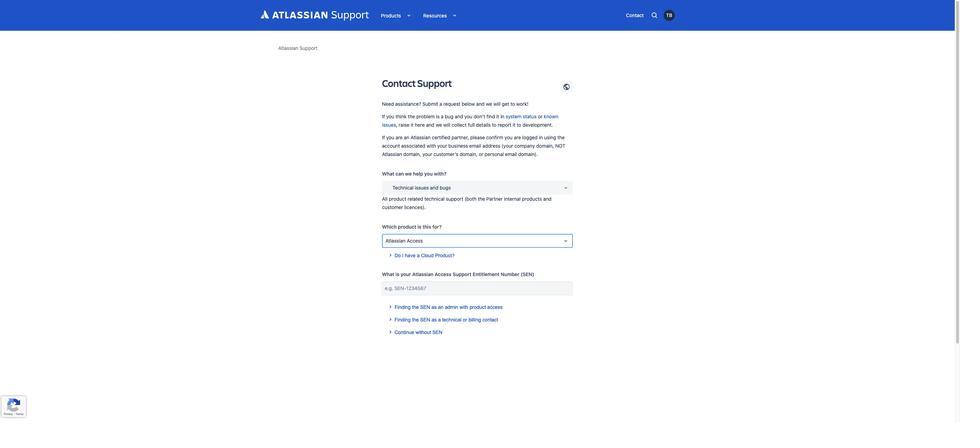Task type: locate. For each thing, give the bounding box(es) containing it.
issues inside known issues
[[382, 122, 396, 128]]

the inside button
[[412, 305, 419, 311]]

2 if from the top
[[382, 135, 385, 141]]

1 horizontal spatial to
[[511, 101, 515, 107]]

if up account
[[382, 135, 385, 141]]

0 vertical spatial if
[[382, 114, 385, 120]]

atlassian logo image
[[261, 10, 369, 21]]

1 horizontal spatial are
[[514, 135, 521, 141]]

0 vertical spatial in
[[501, 114, 505, 120]]

technical down bugs
[[425, 196, 445, 202]]

or inside if you are an atlassian certified partner, please confirm you are logged in using the account associated with your business email address (your company domain, not atlassian domain, your customer's domain, or personal email domain).
[[479, 151, 484, 157]]

0 horizontal spatial to
[[492, 122, 497, 128]]

0 vertical spatial with
[[427, 143, 436, 149]]

sen inside finding the sen as an admin with product access button
[[420, 305, 431, 311]]

it right find
[[497, 114, 500, 120]]

in up report
[[501, 114, 505, 120]]

sen inside "finding the sen as a technical or billing contact" button
[[420, 318, 431, 323]]

which
[[382, 224, 397, 230]]

as left admin
[[432, 305, 437, 311]]

you up account
[[387, 135, 395, 141]]

your down certified
[[438, 143, 447, 149]]

bugs
[[440, 185, 451, 191]]

with down certified
[[427, 143, 436, 149]]

contact
[[626, 12, 644, 18], [382, 77, 416, 90]]

1 horizontal spatial in
[[539, 135, 543, 141]]

to down find
[[492, 122, 497, 128]]

,
[[396, 122, 398, 128]]

access down product?
[[435, 272, 452, 278]]

2 finding from the top
[[395, 318, 411, 323]]

technical
[[393, 185, 414, 191]]

and up collect
[[455, 114, 463, 120]]

1 vertical spatial an
[[438, 305, 444, 311]]

in left using on the right
[[539, 135, 543, 141]]

with
[[427, 143, 436, 149], [460, 305, 469, 311]]

work!
[[517, 101, 529, 107]]

you
[[387, 114, 395, 120], [465, 114, 473, 120], [387, 135, 395, 141], [505, 135, 513, 141], [425, 171, 433, 177]]

contact up assistance?
[[382, 77, 416, 90]]

finding the sen as an admin with product access button
[[382, 297, 507, 315]]

2 horizontal spatial it
[[513, 122, 516, 128]]

0 vertical spatial your
[[438, 143, 447, 149]]

0 horizontal spatial we
[[405, 171, 412, 177]]

you up (your
[[505, 135, 513, 141]]

2 vertical spatial sen
[[433, 330, 443, 336]]

0 horizontal spatial support
[[300, 45, 318, 51]]

1 horizontal spatial contact
[[626, 12, 644, 18]]

product inside the all product related technical support (both the partner internal products and customer licences).
[[389, 196, 407, 202]]

finding inside button
[[395, 305, 411, 311]]

an inside if you are an atlassian certified partner, please confirm you are logged in using the account associated with your business email address (your company domain, not atlassian domain, your customer's domain, or personal email domain).
[[404, 135, 410, 141]]

2 horizontal spatial we
[[486, 101, 492, 107]]

finding the sen as a technical or billing contact button
[[382, 309, 503, 327]]

0 vertical spatial as
[[432, 305, 437, 311]]

with inside if you are an atlassian certified partner, please confirm you are logged in using the account associated with your business email address (your company domain, not atlassian domain, your customer's domain, or personal email domain).
[[427, 143, 436, 149]]

problem
[[417, 114, 435, 120]]

0 horizontal spatial issues
[[382, 122, 396, 128]]

1 vertical spatial we
[[436, 122, 442, 128]]

domain, down business on the top of the page
[[460, 151, 478, 157]]

will
[[494, 101, 501, 107], [444, 122, 451, 128]]

1 vertical spatial is
[[418, 224, 422, 230]]

as
[[432, 305, 437, 311], [432, 318, 437, 323]]

2 vertical spatial is
[[396, 272, 400, 278]]

to down the system status link
[[517, 122, 522, 128]]

1 vertical spatial or
[[479, 151, 484, 157]]

1 vertical spatial in
[[539, 135, 543, 141]]

1 horizontal spatial or
[[479, 151, 484, 157]]

if you are an atlassian certified partner, please confirm you are logged in using the account associated with your business email address (your company domain, not atlassian domain, your customer's domain, or personal email domain).
[[382, 135, 566, 157]]

1 what from the top
[[382, 171, 395, 177]]

2 horizontal spatial support
[[453, 272, 472, 278]]

what
[[382, 171, 395, 177], [382, 272, 395, 278]]

if inside if you are an atlassian certified partner, please confirm you are logged in using the account associated with your business email address (your company domain, not atlassian domain, your customer's domain, or personal email domain).
[[382, 135, 385, 141]]

1 horizontal spatial support
[[418, 77, 452, 90]]

resources
[[424, 12, 447, 18]]

0 vertical spatial is
[[436, 114, 440, 120]]

0 vertical spatial what
[[382, 171, 395, 177]]

1 vertical spatial open image
[[562, 237, 570, 246]]

product up billing
[[470, 305, 486, 311]]

technical
[[425, 196, 445, 202], [443, 318, 462, 323]]

0 horizontal spatial with
[[427, 143, 436, 149]]

a inside button
[[438, 318, 441, 323]]

technical down admin
[[443, 318, 462, 323]]

0 vertical spatial technical
[[425, 196, 445, 202]]

issues for technical issues and bugs
[[415, 185, 429, 191]]

help
[[413, 171, 423, 177]]

we up certified
[[436, 122, 442, 128]]

submit
[[423, 101, 439, 107]]

sen up finding the sen as a technical or billing contact at the bottom
[[420, 305, 431, 311]]

technical inside button
[[443, 318, 462, 323]]

sen inside continue without sen button
[[433, 330, 443, 336]]

is left the this
[[418, 224, 422, 230]]

0 vertical spatial open image
[[562, 184, 570, 192]]

support up submit
[[418, 77, 452, 90]]

which product is this for?
[[382, 224, 442, 230]]

to right get
[[511, 101, 515, 107]]

2 as from the top
[[432, 318, 437, 323]]

1 horizontal spatial it
[[497, 114, 500, 120]]

2 are from the left
[[514, 135, 521, 141]]

an
[[404, 135, 410, 141], [438, 305, 444, 311]]

0 horizontal spatial contact
[[382, 77, 416, 90]]

0 horizontal spatial email
[[470, 143, 482, 149]]

support down atlassian logo
[[300, 45, 318, 51]]

1 vertical spatial technical
[[443, 318, 462, 323]]

or left personal
[[479, 151, 484, 157]]

the inside if you are an atlassian certified partner, please confirm you are logged in using the account associated with your business email address (your company domain, not atlassian domain, your customer's domain, or personal email domain).
[[558, 135, 565, 141]]

as down finding the sen as an admin with product access button
[[432, 318, 437, 323]]

we
[[486, 101, 492, 107], [436, 122, 442, 128], [405, 171, 412, 177]]

an inside button
[[438, 305, 444, 311]]

products image
[[401, 11, 410, 20]]

support up what is your atlassian access support entitlement number (sen) 'text box'
[[453, 272, 472, 278]]

product up customer
[[389, 196, 407, 202]]

1 vertical spatial your
[[423, 151, 433, 157]]

can
[[396, 171, 404, 177]]

1 horizontal spatial issues
[[415, 185, 429, 191]]

0 horizontal spatial it
[[411, 122, 414, 128]]

entitlement
[[473, 272, 500, 278]]

access up "do i have a cloud product?" button
[[407, 238, 423, 244]]

as inside button
[[432, 305, 437, 311]]

0 horizontal spatial an
[[404, 135, 410, 141]]

email down (your
[[505, 151, 517, 157]]

have
[[405, 253, 416, 259]]

1 vertical spatial if
[[382, 135, 385, 141]]

sen right without
[[433, 330, 443, 336]]

search page image
[[651, 12, 659, 19]]

atlassian
[[278, 45, 298, 51], [411, 135, 431, 141], [382, 151, 402, 157], [386, 238, 406, 244], [413, 272, 434, 278]]

and left bugs
[[430, 185, 439, 191]]

0 horizontal spatial or
[[463, 318, 468, 323]]

without
[[416, 330, 431, 336]]

product inside finding the sen as an admin with product access button
[[470, 305, 486, 311]]

open image for technical issues and bugs
[[562, 184, 570, 192]]

domain).
[[519, 151, 538, 157]]

or inside button
[[463, 318, 468, 323]]

as inside button
[[432, 318, 437, 323]]

0 horizontal spatial access
[[407, 238, 423, 244]]

1 horizontal spatial domain,
[[460, 151, 478, 157]]

0 vertical spatial or
[[538, 114, 543, 120]]

known
[[544, 114, 559, 120]]

we right can
[[405, 171, 412, 177]]

domain, down associated
[[404, 151, 421, 157]]

1 vertical spatial email
[[505, 151, 517, 157]]

access
[[407, 238, 423, 244], [435, 272, 452, 278]]

the right think at the top of page
[[408, 114, 415, 120]]

1 vertical spatial what
[[382, 272, 395, 278]]

0 vertical spatial issues
[[382, 122, 396, 128]]

your
[[438, 143, 447, 149], [423, 151, 433, 157], [401, 272, 411, 278]]

1 horizontal spatial we
[[436, 122, 442, 128]]

admin
[[445, 305, 459, 311]]

1 as from the top
[[432, 305, 437, 311]]

i
[[403, 253, 404, 259]]

contact
[[483, 318, 499, 323]]

1 finding from the top
[[395, 305, 411, 311]]

or
[[538, 114, 543, 120], [479, 151, 484, 157], [463, 318, 468, 323]]

1 vertical spatial sen
[[420, 318, 431, 323]]

a down finding the sen as an admin with product access button
[[438, 318, 441, 323]]

issues up 'related'
[[415, 185, 429, 191]]

the
[[408, 114, 415, 120], [558, 135, 565, 141], [478, 196, 485, 202], [412, 305, 419, 311], [412, 318, 419, 323]]

the right (both
[[478, 196, 485, 202]]

the up "not"
[[558, 135, 565, 141]]

you right help
[[425, 171, 433, 177]]

are up company
[[514, 135, 521, 141]]

is down 'do'
[[396, 272, 400, 278]]

or up development.
[[538, 114, 543, 120]]

the up the continue without sen
[[412, 318, 419, 323]]

issues down think at the top of page
[[382, 122, 396, 128]]

billing
[[469, 318, 481, 323]]

1 open image from the top
[[562, 184, 570, 192]]

are up account
[[396, 135, 403, 141]]

2 vertical spatial support
[[453, 272, 472, 278]]

sen
[[420, 305, 431, 311], [420, 318, 431, 323], [433, 330, 443, 336]]

1 vertical spatial finding
[[395, 318, 411, 323]]

2 open image from the top
[[562, 237, 570, 246]]

your down i
[[401, 272, 411, 278]]

products
[[522, 196, 542, 202]]

account
[[382, 143, 400, 149]]

contact left search page image
[[626, 12, 644, 18]]

raise
[[399, 122, 410, 128]]

1 horizontal spatial is
[[418, 224, 422, 230]]

0 vertical spatial support
[[300, 45, 318, 51]]

you left think at the top of page
[[387, 114, 395, 120]]

number
[[501, 272, 520, 278]]

0 horizontal spatial in
[[501, 114, 505, 120]]

1 horizontal spatial with
[[460, 305, 469, 311]]

do i have a cloud product?
[[395, 253, 455, 259]]

1 horizontal spatial an
[[438, 305, 444, 311]]

the up continue without sen button
[[412, 305, 419, 311]]

0 vertical spatial sen
[[420, 305, 431, 311]]

email down "please" on the top
[[470, 143, 482, 149]]

a right have
[[417, 253, 420, 259]]

are
[[396, 135, 403, 141], [514, 135, 521, 141]]

issues
[[382, 122, 396, 128], [415, 185, 429, 191]]

do
[[395, 253, 401, 259]]

2 vertical spatial your
[[401, 272, 411, 278]]

if you think the problem is a bug and you don't find it in system status or
[[382, 114, 544, 120]]

development.
[[523, 122, 553, 128]]

0 vertical spatial contact
[[626, 12, 644, 18]]

finding for finding the sen as an admin with product access
[[395, 305, 411, 311]]

and right products
[[544, 196, 552, 202]]

domain,
[[537, 143, 554, 149], [404, 151, 421, 157], [460, 151, 478, 157]]

1 vertical spatial issues
[[415, 185, 429, 191]]

will down bug
[[444, 122, 451, 128]]

1 vertical spatial product
[[398, 224, 417, 230]]

it down system
[[513, 122, 516, 128]]

support
[[300, 45, 318, 51], [418, 77, 452, 90], [453, 272, 472, 278]]

1 vertical spatial contact
[[382, 77, 416, 90]]

0 horizontal spatial are
[[396, 135, 403, 141]]

need
[[382, 101, 394, 107]]

logged
[[523, 135, 538, 141]]

cloud
[[421, 253, 434, 259]]

support inside atlassian support link
[[300, 45, 318, 51]]

0 vertical spatial finding
[[395, 305, 411, 311]]

0 vertical spatial an
[[404, 135, 410, 141]]

associated
[[402, 143, 426, 149]]

open image
[[562, 184, 570, 192], [562, 237, 570, 246]]

is left bug
[[436, 114, 440, 120]]

it left here
[[411, 122, 414, 128]]

2 vertical spatial or
[[463, 318, 468, 323]]

known issues
[[382, 114, 559, 128]]

as for a
[[432, 318, 437, 323]]

product up atlassian access
[[398, 224, 417, 230]]

get
[[502, 101, 510, 107]]

0 horizontal spatial will
[[444, 122, 451, 128]]

2 vertical spatial product
[[470, 305, 486, 311]]

an up associated
[[404, 135, 410, 141]]

atlassian access
[[386, 238, 423, 244]]

0 vertical spatial access
[[407, 238, 423, 244]]

1 vertical spatial as
[[432, 318, 437, 323]]

will left get
[[494, 101, 501, 107]]

or left billing
[[463, 318, 468, 323]]

2 what from the top
[[382, 272, 395, 278]]

if down the need
[[382, 114, 385, 120]]

1 if from the top
[[382, 114, 385, 120]]

sen up without
[[420, 318, 431, 323]]

domain, down using on the right
[[537, 143, 554, 149]]

and inside the all product related technical support (both the partner internal products and customer licences).
[[544, 196, 552, 202]]

your down associated
[[423, 151, 433, 157]]

the inside the all product related technical support (both the partner internal products and customer licences).
[[478, 196, 485, 202]]

finding inside button
[[395, 318, 411, 323]]

2 horizontal spatial your
[[438, 143, 447, 149]]

0 vertical spatial product
[[389, 196, 407, 202]]

2 horizontal spatial to
[[517, 122, 522, 128]]

an left admin
[[438, 305, 444, 311]]

0 vertical spatial will
[[494, 101, 501, 107]]

it
[[497, 114, 500, 120], [411, 122, 414, 128], [513, 122, 516, 128]]

1 vertical spatial with
[[460, 305, 469, 311]]

1 vertical spatial support
[[418, 77, 452, 90]]

we up find
[[486, 101, 492, 107]]

with right admin
[[460, 305, 469, 311]]

What is your Atlassian Access Support Entitlement Number (SEN) text field
[[382, 282, 573, 296]]

in
[[501, 114, 505, 120], [539, 135, 543, 141]]

and
[[477, 101, 485, 107], [455, 114, 463, 120], [426, 122, 435, 128], [430, 185, 439, 191], [544, 196, 552, 202]]

2 horizontal spatial is
[[436, 114, 440, 120]]

it for , raise it here and we will collect full details to report it to development.
[[513, 122, 516, 128]]

1 vertical spatial access
[[435, 272, 452, 278]]



Task type: describe. For each thing, give the bounding box(es) containing it.
product?
[[435, 253, 455, 259]]

with inside button
[[460, 305, 469, 311]]

continue without sen
[[395, 330, 443, 336]]

sen for a
[[420, 318, 431, 323]]

this
[[423, 224, 432, 230]]

a right submit
[[440, 101, 442, 107]]

you up full
[[465, 114, 473, 120]]

do i have a cloud product? button
[[382, 245, 459, 263]]

to for work!
[[511, 101, 515, 107]]

with?
[[434, 171, 447, 177]]

partner,
[[452, 135, 469, 141]]

status
[[523, 114, 537, 120]]

support
[[446, 196, 464, 202]]

collect
[[452, 122, 467, 128]]

need assistance? submit a request below and we will get to work!
[[382, 101, 529, 107]]

a left bug
[[441, 114, 444, 120]]

product for which
[[398, 224, 417, 230]]

think
[[396, 114, 407, 120]]

and right 'below'
[[477, 101, 485, 107]]

confirm
[[487, 135, 504, 141]]

address
[[483, 143, 501, 149]]

licences).
[[405, 205, 426, 211]]

0 horizontal spatial your
[[401, 272, 411, 278]]

what can we help you with?
[[382, 171, 447, 177]]

, raise it here and we will collect full details to report it to development.
[[396, 122, 553, 128]]

here
[[415, 122, 425, 128]]

continue without sen button
[[382, 322, 447, 340]]

customer's
[[434, 151, 459, 157]]

assistance?
[[395, 101, 422, 107]]

company
[[515, 143, 535, 149]]

partner
[[487, 196, 503, 202]]

product for all
[[389, 196, 407, 202]]

report
[[498, 122, 512, 128]]

in inside if you are an atlassian certified partner, please confirm you are logged in using the account associated with your business email address (your company domain, not atlassian domain, your customer's domain, or personal email domain).
[[539, 135, 543, 141]]

1 horizontal spatial your
[[423, 151, 433, 157]]

as for an
[[432, 305, 437, 311]]

if for if you think the problem is a bug and you don't find it in system status or
[[382, 114, 385, 120]]

open image for atlassian access
[[562, 237, 570, 246]]

contact for contact
[[626, 12, 644, 18]]

finding for finding the sen as a technical or billing contact
[[395, 318, 411, 323]]

technical inside the all product related technical support (both the partner internal products and customer licences).
[[425, 196, 445, 202]]

access
[[488, 305, 503, 311]]

using
[[545, 135, 557, 141]]

what for what can we help you with?
[[382, 171, 395, 177]]

1 horizontal spatial will
[[494, 101, 501, 107]]

bug
[[445, 114, 454, 120]]

technical issues and bugs
[[393, 185, 451, 191]]

certified
[[432, 135, 451, 141]]

(sen)
[[521, 272, 535, 278]]

(your
[[502, 143, 514, 149]]

not
[[556, 143, 566, 149]]

atlassian support link
[[278, 44, 318, 52]]

finding the sen as a technical or billing contact
[[395, 318, 499, 323]]

resources button
[[418, 10, 461, 21]]

sen for an
[[420, 305, 431, 311]]

account avatar image
[[664, 10, 675, 21]]

don't
[[474, 114, 486, 120]]

1 horizontal spatial email
[[505, 151, 517, 157]]

for?
[[433, 224, 442, 230]]

2 horizontal spatial domain,
[[537, 143, 554, 149]]

what for what is your atlassian access support entitlement number (sen)
[[382, 272, 395, 278]]

resources dropdown image
[[447, 11, 456, 20]]

known issues link
[[382, 114, 559, 128]]

contact support
[[382, 77, 452, 90]]

full
[[468, 122, 475, 128]]

contact link
[[623, 10, 648, 21]]

0 horizontal spatial is
[[396, 272, 400, 278]]

find
[[487, 114, 495, 120]]

1 are from the left
[[396, 135, 403, 141]]

2 vertical spatial we
[[405, 171, 412, 177]]

(both
[[465, 196, 477, 202]]

contact for contact support
[[382, 77, 416, 90]]

products
[[381, 12, 401, 18]]

0 vertical spatial email
[[470, 143, 482, 149]]

details
[[476, 122, 491, 128]]

support for contact support
[[418, 77, 452, 90]]

products button
[[376, 10, 415, 21]]

internal
[[504, 196, 521, 202]]

1 vertical spatial will
[[444, 122, 451, 128]]

continue
[[395, 330, 414, 336]]

below
[[462, 101, 475, 107]]

0 vertical spatial we
[[486, 101, 492, 107]]

request
[[444, 101, 461, 107]]

support for atlassian support
[[300, 45, 318, 51]]

please
[[471, 135, 485, 141]]

1 horizontal spatial access
[[435, 272, 452, 278]]

customer
[[382, 205, 403, 211]]

and down problem
[[426, 122, 435, 128]]

issues for known issues
[[382, 122, 396, 128]]

what is your atlassian access support entitlement number (sen)
[[382, 272, 535, 278]]

personal
[[485, 151, 504, 157]]

0 horizontal spatial domain,
[[404, 151, 421, 157]]

system
[[506, 114, 522, 120]]

a inside button
[[417, 253, 420, 259]]

the inside button
[[412, 318, 419, 323]]

business
[[449, 143, 468, 149]]

finding the sen as an admin with product access
[[395, 305, 503, 311]]

atlassian support
[[278, 45, 318, 51]]

related
[[408, 196, 423, 202]]

it for if you think the problem is a bug and you don't find it in system status or
[[497, 114, 500, 120]]

system status link
[[506, 114, 537, 120]]

all
[[382, 196, 388, 202]]

if for if you are an atlassian certified partner, please confirm you are logged in using the account associated with your business email address (your company domain, not atlassian domain, your customer's domain, or personal email domain).
[[382, 135, 385, 141]]

all product related technical support (both the partner internal products and customer licences).
[[382, 196, 552, 211]]

to for report
[[492, 122, 497, 128]]

2 horizontal spatial or
[[538, 114, 543, 120]]



Task type: vqa. For each thing, say whether or not it's contained in the screenshot.
the bottommost the "Finding"
yes



